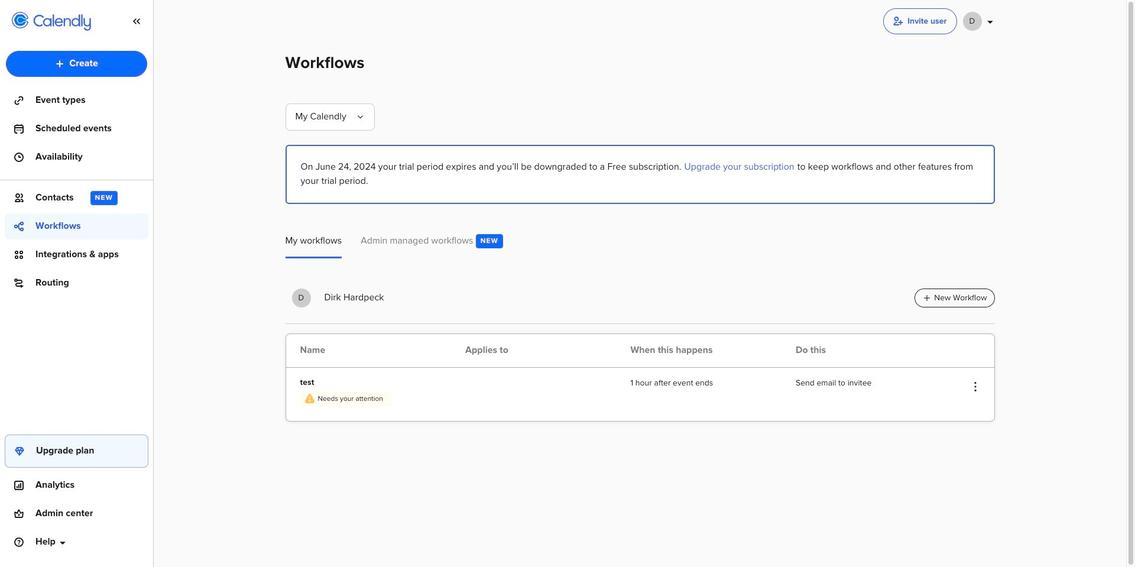 Task type: vqa. For each thing, say whether or not it's contained in the screenshot.
cell
no



Task type: locate. For each thing, give the bounding box(es) containing it.
calendly image
[[33, 14, 91, 31]]



Task type: describe. For each thing, give the bounding box(es) containing it.
main navigation element
[[0, 0, 154, 567]]



